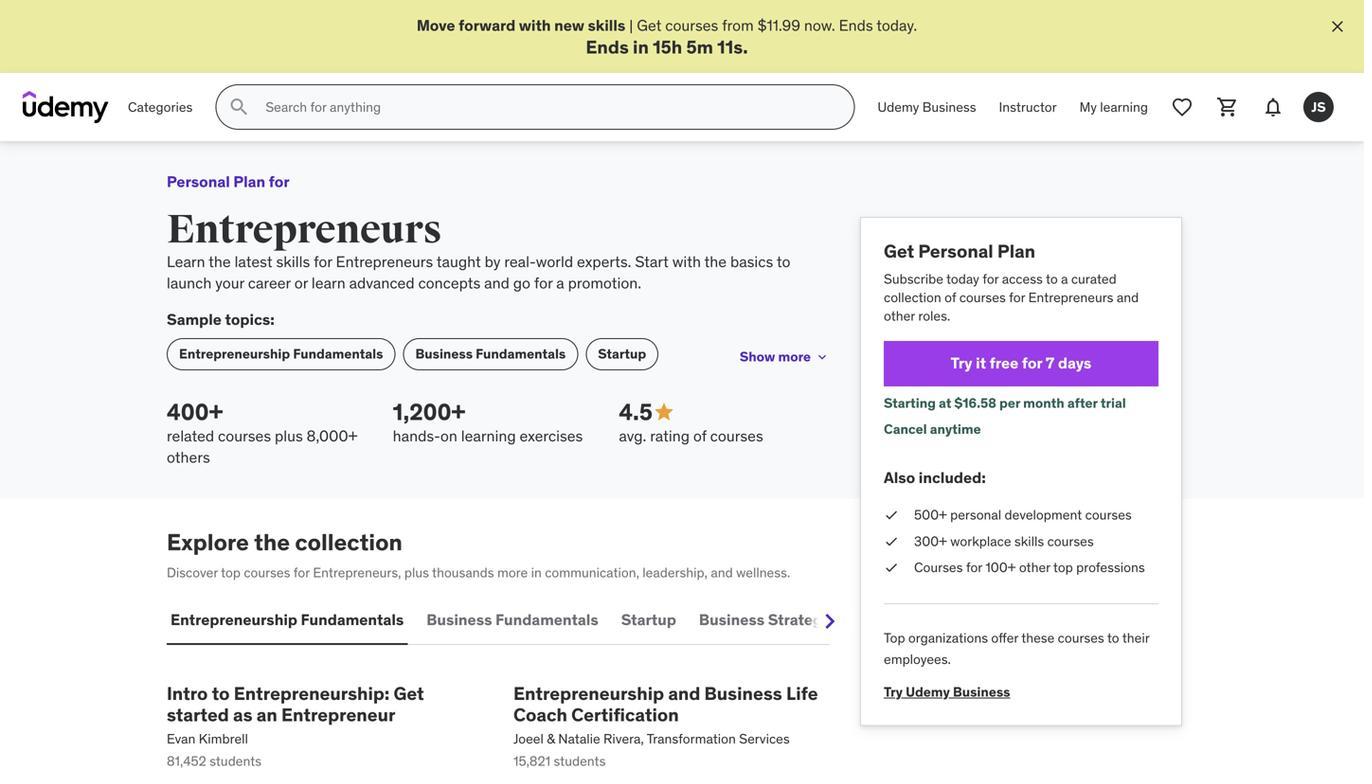 Task type: locate. For each thing, give the bounding box(es) containing it.
0 horizontal spatial try
[[884, 684, 903, 701]]

for up learn
[[314, 252, 332, 271]]

to right access
[[1046, 270, 1058, 288]]

courses
[[665, 16, 718, 35], [959, 289, 1006, 306], [218, 426, 271, 446], [710, 426, 763, 446], [1085, 506, 1132, 524], [1047, 533, 1094, 550], [244, 564, 290, 581], [1058, 629, 1104, 646]]

topics:
[[225, 310, 275, 329]]

for inside explore the collection discover top courses for entrepreneurs, plus thousands more in communication, leadership, and wellness.
[[293, 564, 310, 581]]

entrepreneurship:
[[234, 682, 390, 705]]

of right rating
[[693, 426, 707, 446]]

collection up "entrepreneurs,"
[[295, 528, 402, 556]]

entrepreneurship fundamentals up entrepreneurship:
[[171, 610, 404, 630]]

the up your on the left top of the page
[[209, 252, 231, 271]]

courses up 15h 5m 11s
[[665, 16, 718, 35]]

close image
[[1328, 17, 1347, 36]]

starting at $16.58 per month after trial cancel anytime
[[884, 394, 1126, 438]]

100+
[[986, 559, 1016, 576]]

business fundamentals inside business fundamentals 'button'
[[427, 610, 598, 630]]

startup inside startup link
[[598, 345, 646, 362]]

a inside learn the latest skills for entrepreneurs taught by real-world experts. start with the basics to launch your career or learn advanced concepts and go for a promotion.
[[556, 273, 564, 293]]

plan up access
[[997, 240, 1036, 263]]

1 horizontal spatial of
[[945, 289, 956, 306]]

udemy
[[878, 98, 919, 115], [906, 684, 950, 701]]

7
[[1046, 354, 1055, 373]]

entrepreneurship up natalie
[[513, 682, 664, 705]]

1 horizontal spatial learning
[[1100, 98, 1148, 115]]

to left their
[[1107, 629, 1119, 646]]

intro to entrepreneurship: get started as an entrepreneur link
[[167, 682, 483, 726]]

entrepreneurship down sample topics: on the left top of page
[[179, 345, 290, 362]]

udemy down the today. at the right top of page
[[878, 98, 919, 115]]

0 vertical spatial plus
[[275, 426, 303, 446]]

1 vertical spatial collection
[[295, 528, 402, 556]]

courses right the related
[[218, 426, 271, 446]]

0 horizontal spatial students
[[210, 753, 262, 770]]

entrepreneur
[[281, 703, 395, 726]]

courses right these
[[1058, 629, 1104, 646]]

sample
[[167, 310, 222, 329]]

0 horizontal spatial personal
[[167, 172, 230, 192]]

business fundamentals for business fundamentals 'button' at bottom left
[[427, 610, 598, 630]]

fundamentals for entrepreneurship fundamentals button
[[301, 610, 404, 630]]

1 vertical spatial learning
[[461, 426, 516, 446]]

and inside explore the collection discover top courses for entrepreneurs, plus thousands more in communication, leadership, and wellness.
[[711, 564, 733, 581]]

instructor link
[[988, 84, 1068, 130]]

xsmall image
[[815, 349, 830, 365], [884, 506, 899, 525], [884, 558, 899, 577]]

courses up professions
[[1085, 506, 1132, 524]]

courses inside get personal plan subscribe today for access to a curated collection of courses for entrepreneurs and other roles.
[[959, 289, 1006, 306]]

0 horizontal spatial other
[[884, 308, 915, 325]]

1 vertical spatial in
[[531, 564, 542, 581]]

2 vertical spatial get
[[394, 682, 424, 705]]

tab navigation element
[[167, 598, 853, 645]]

fundamentals down communication,
[[495, 610, 598, 630]]

0 horizontal spatial plus
[[275, 426, 303, 446]]

1 horizontal spatial top
[[1053, 559, 1073, 576]]

shopping cart with 0 items image
[[1216, 96, 1239, 119]]

entrepreneurship fundamentals button
[[167, 598, 408, 643]]

0 vertical spatial in
[[633, 35, 649, 58]]

0 vertical spatial xsmall image
[[815, 349, 830, 365]]

employees.
[[884, 651, 951, 668]]

other right 100+
[[1019, 559, 1050, 576]]

0 vertical spatial try
[[951, 354, 972, 373]]

1 vertical spatial business fundamentals
[[427, 610, 598, 630]]

1 vertical spatial try
[[884, 684, 903, 701]]

also
[[884, 468, 915, 487]]

get inside get personal plan subscribe today for access to a curated collection of courses for entrepreneurs and other roles.
[[884, 240, 914, 263]]

anytime
[[930, 420, 981, 438]]

business up services
[[704, 682, 782, 705]]

cancel
[[884, 420, 927, 438]]

fundamentals down learn
[[293, 345, 383, 362]]

1 vertical spatial skills
[[276, 252, 310, 271]]

1 vertical spatial personal
[[918, 240, 993, 263]]

entrepreneurship fundamentals for entrepreneurship fundamentals link
[[179, 345, 383, 362]]

also included:
[[884, 468, 986, 487]]

learning
[[1100, 98, 1148, 115], [461, 426, 516, 446]]

xsmall image
[[884, 532, 899, 551]]

notifications image
[[1262, 96, 1285, 119]]

students down natalie
[[554, 753, 606, 770]]

0 horizontal spatial with
[[519, 16, 551, 35]]

0 horizontal spatial top
[[221, 564, 241, 581]]

0 vertical spatial get
[[637, 16, 662, 35]]

1 horizontal spatial get
[[637, 16, 662, 35]]

communication,
[[545, 564, 639, 581]]

natalie
[[558, 730, 600, 747]]

0 vertical spatial skills
[[588, 16, 625, 35]]

xsmall image up xsmall icon
[[884, 506, 899, 525]]

0 vertical spatial more
[[778, 348, 811, 365]]

courses inside move forward with new skills | get courses from $11.99 now. ends today. ends in 15h 5m 11s .
[[665, 16, 718, 35]]

personal up today
[[918, 240, 993, 263]]

try left it
[[951, 354, 972, 373]]

300+ workplace skills courses
[[914, 533, 1094, 550]]

organizations
[[908, 629, 988, 646]]

business fundamentals
[[415, 345, 566, 362], [427, 610, 598, 630]]

entrepreneurship down "discover"
[[171, 610, 297, 630]]

plan down submit search image
[[233, 172, 265, 192]]

my learning link
[[1068, 84, 1160, 130]]

Search for anything text field
[[262, 91, 831, 123]]

startup down leadership,
[[621, 610, 676, 630]]

ends right now. on the top right
[[839, 16, 873, 35]]

0 vertical spatial business fundamentals
[[415, 345, 566, 362]]

other left roles.
[[884, 308, 915, 325]]

sample topics:
[[167, 310, 275, 329]]

fundamentals down "entrepreneurs,"
[[301, 610, 404, 630]]

0 horizontal spatial ends
[[586, 35, 629, 58]]

entrepreneurs up advanced
[[336, 252, 433, 271]]

a down world
[[556, 273, 564, 293]]

business fundamentals inside business fundamentals link
[[415, 345, 566, 362]]

access
[[1002, 270, 1043, 288]]

0 horizontal spatial collection
[[295, 528, 402, 556]]

entrepreneurship fundamentals
[[179, 345, 383, 362], [171, 610, 404, 630]]

get inside move forward with new skills | get courses from $11.99 now. ends today. ends in 15h 5m 11s .
[[637, 16, 662, 35]]

to inside intro to entrepreneurship: get started as an entrepreneur evan kimbrell 81,452 students
[[212, 682, 230, 705]]

top left professions
[[1053, 559, 1073, 576]]

1 vertical spatial startup
[[621, 610, 676, 630]]

0 vertical spatial collection
[[884, 289, 941, 306]]

plus
[[275, 426, 303, 446], [404, 564, 429, 581]]

top inside explore the collection discover top courses for entrepreneurs, plus thousands more in communication, leadership, and wellness.
[[221, 564, 241, 581]]

personal
[[950, 506, 1001, 524]]

joeel
[[513, 730, 544, 747]]

students inside intro to entrepreneurship: get started as an entrepreneur evan kimbrell 81,452 students
[[210, 753, 262, 770]]

courses inside explore the collection discover top courses for entrepreneurs, plus thousands more in communication, leadership, and wellness.
[[244, 564, 290, 581]]

to left as
[[212, 682, 230, 705]]

in inside explore the collection discover top courses for entrepreneurs, plus thousands more in communication, leadership, and wellness.
[[531, 564, 542, 581]]

1 horizontal spatial a
[[1061, 270, 1068, 288]]

evan
[[167, 730, 196, 747]]

as
[[233, 703, 253, 726]]

skills left the |
[[588, 16, 625, 35]]

entrepreneurship fundamentals for entrepreneurship fundamentals button
[[171, 610, 404, 630]]

collection inside explore the collection discover top courses for entrepreneurs, plus thousands more in communication, leadership, and wellness.
[[295, 528, 402, 556]]

1 horizontal spatial skills
[[588, 16, 625, 35]]

business down thousands
[[427, 610, 492, 630]]

life
[[786, 682, 818, 705]]

0 vertical spatial startup
[[598, 345, 646, 362]]

the inside explore the collection discover top courses for entrepreneurs, plus thousands more in communication, leadership, and wellness.
[[254, 528, 290, 556]]

move forward with new skills | get courses from $11.99 now. ends today. ends in 15h 5m 11s .
[[417, 16, 917, 58]]

fundamentals for business fundamentals link
[[476, 345, 566, 362]]

from
[[722, 16, 754, 35]]

rivera,
[[603, 730, 644, 747]]

skills
[[588, 16, 625, 35], [276, 252, 310, 271], [1015, 533, 1044, 550]]

a left curated
[[1061, 270, 1068, 288]]

the right explore
[[254, 528, 290, 556]]

fundamentals inside button
[[301, 610, 404, 630]]

move
[[417, 16, 455, 35]]

1 students from the left
[[210, 753, 262, 770]]

to inside learn the latest skills for entrepreneurs taught by real-world experts. start with the basics to launch your career or learn advanced concepts and go for a promotion.
[[777, 252, 790, 271]]

entrepreneurship and business life coach certification link
[[513, 682, 830, 726]]

courses up entrepreneurship fundamentals button
[[244, 564, 290, 581]]

1 horizontal spatial with
[[672, 252, 701, 271]]

xsmall image down xsmall icon
[[884, 558, 899, 577]]

top
[[884, 629, 905, 646]]

1 horizontal spatial the
[[254, 528, 290, 556]]

for
[[269, 172, 290, 192], [314, 252, 332, 271], [983, 270, 999, 288], [534, 273, 553, 293], [1009, 289, 1025, 306], [1022, 354, 1042, 373], [966, 559, 982, 576], [293, 564, 310, 581]]

leadership,
[[643, 564, 708, 581]]

2 vertical spatial skills
[[1015, 533, 1044, 550]]

try udemy business link
[[884, 670, 1010, 701]]

entrepreneurs up or
[[167, 205, 442, 254]]

advanced
[[349, 273, 415, 293]]

udemy business
[[878, 98, 976, 115]]

2 students from the left
[[554, 753, 606, 770]]

in down the |
[[633, 35, 649, 58]]

0 vertical spatial entrepreneurship fundamentals
[[179, 345, 383, 362]]

medium image
[[653, 401, 675, 424]]

0 vertical spatial of
[[945, 289, 956, 306]]

business left "instructor"
[[922, 98, 976, 115]]

1 vertical spatial udemy
[[906, 684, 950, 701]]

1 horizontal spatial students
[[554, 753, 606, 770]]

0 vertical spatial personal
[[167, 172, 230, 192]]

for up entrepreneurship fundamentals button
[[293, 564, 310, 581]]

1 horizontal spatial plus
[[404, 564, 429, 581]]

per
[[999, 394, 1020, 411]]

business fundamentals up 1,200+ hands-on learning exercises
[[415, 345, 566, 362]]

1 horizontal spatial other
[[1019, 559, 1050, 576]]

more up business fundamentals 'button' at bottom left
[[497, 564, 528, 581]]

1 vertical spatial with
[[672, 252, 701, 271]]

other
[[884, 308, 915, 325], [1019, 559, 1050, 576]]

entrepreneurship fundamentals down topics:
[[179, 345, 383, 362]]

plus inside 400+ related courses plus 8,000+ others
[[275, 426, 303, 446]]

2 vertical spatial xsmall image
[[884, 558, 899, 577]]

learning inside 1,200+ hands-on learning exercises
[[461, 426, 516, 446]]

entrepreneurs down curated
[[1028, 289, 1114, 306]]

days
[[1058, 354, 1092, 373]]

1 vertical spatial entrepreneurship
[[171, 610, 297, 630]]

get
[[637, 16, 662, 35], [884, 240, 914, 263], [394, 682, 424, 705]]

for up latest
[[269, 172, 290, 192]]

skills up or
[[276, 252, 310, 271]]

ends
[[839, 16, 873, 35], [586, 35, 629, 58]]

promotion.
[[568, 273, 641, 293]]

business down wellness. in the right of the page
[[699, 610, 765, 630]]

wishlist image
[[1171, 96, 1194, 119]]

entrepreneurship inside button
[[171, 610, 297, 630]]

1 vertical spatial plus
[[404, 564, 429, 581]]

0 vertical spatial plan
[[233, 172, 265, 192]]

1 horizontal spatial collection
[[884, 289, 941, 306]]

1 horizontal spatial more
[[778, 348, 811, 365]]

400+ related courses plus 8,000+ others
[[167, 398, 358, 467]]

entrepreneurship and business life coach certification joeel & natalie rivera, transformation services 15,821 students
[[513, 682, 818, 770]]

1 vertical spatial of
[[693, 426, 707, 446]]

new
[[554, 16, 584, 35]]

startup up 4.5 at the left of page
[[598, 345, 646, 362]]

with right start
[[672, 252, 701, 271]]

1 horizontal spatial personal
[[918, 240, 993, 263]]

business fundamentals button
[[423, 598, 602, 643]]

500+ personal development courses
[[914, 506, 1132, 524]]

collection
[[884, 289, 941, 306], [295, 528, 402, 556]]

1 vertical spatial get
[[884, 240, 914, 263]]

personal up learn
[[167, 172, 230, 192]]

instructor
[[999, 98, 1057, 115]]

try down employees.
[[884, 684, 903, 701]]

fundamentals inside 'button'
[[495, 610, 598, 630]]

1 horizontal spatial in
[[633, 35, 649, 58]]

1 vertical spatial plan
[[997, 240, 1036, 263]]

0 horizontal spatial of
[[693, 426, 707, 446]]

business fundamentals for business fundamentals link
[[415, 345, 566, 362]]

show more button
[[740, 338, 830, 376]]

with inside learn the latest skills for entrepreneurs taught by real-world experts. start with the basics to launch your career or learn advanced concepts and go for a promotion.
[[672, 252, 701, 271]]

top down explore
[[221, 564, 241, 581]]

with
[[519, 16, 551, 35], [672, 252, 701, 271]]

xsmall image right show more
[[815, 349, 830, 365]]

1 horizontal spatial plan
[[997, 240, 1036, 263]]

1 horizontal spatial try
[[951, 354, 972, 373]]

2 vertical spatial entrepreneurship
[[513, 682, 664, 705]]

ends up search for anything text field
[[586, 35, 629, 58]]

0 horizontal spatial skills
[[276, 252, 310, 271]]

collection down subscribe
[[884, 289, 941, 306]]

0 horizontal spatial a
[[556, 273, 564, 293]]

0 horizontal spatial plan
[[233, 172, 265, 192]]

basics
[[730, 252, 773, 271]]

students inside entrepreneurship and business life coach certification joeel & natalie rivera, transformation services 15,821 students
[[554, 753, 606, 770]]

explore
[[167, 528, 249, 556]]

1 vertical spatial more
[[497, 564, 528, 581]]

0 horizontal spatial get
[[394, 682, 424, 705]]

plus left 8,000+
[[275, 426, 303, 446]]

courses down today
[[959, 289, 1006, 306]]

students
[[210, 753, 262, 770], [554, 753, 606, 770]]

learning right on
[[461, 426, 516, 446]]

the left basics at the top right
[[704, 252, 727, 271]]

0 horizontal spatial learning
[[461, 426, 516, 446]]

2 horizontal spatial the
[[704, 252, 727, 271]]

skills up courses for 100+ other top professions at the right
[[1015, 533, 1044, 550]]

plus left thousands
[[404, 564, 429, 581]]

to right basics at the top right
[[777, 252, 790, 271]]

1 vertical spatial xsmall image
[[884, 506, 899, 525]]

.
[[743, 35, 748, 58]]

fundamentals down go
[[476, 345, 566, 362]]

plan
[[233, 172, 265, 192], [997, 240, 1036, 263]]

startup inside startup button
[[621, 610, 676, 630]]

entrepreneurship fundamentals inside button
[[171, 610, 404, 630]]

0 vertical spatial learning
[[1100, 98, 1148, 115]]

business up 1,200+
[[415, 345, 473, 362]]

now.
[[804, 16, 835, 35]]

show
[[740, 348, 775, 365]]

business fundamentals down thousands
[[427, 610, 598, 630]]

xsmall image inside show more button
[[815, 349, 830, 365]]

1 vertical spatial entrepreneurship fundamentals
[[171, 610, 404, 630]]

students down kimbrell
[[210, 753, 262, 770]]

of down today
[[945, 289, 956, 306]]

learning right the my in the top right of the page
[[1100, 98, 1148, 115]]

2 horizontal spatial get
[[884, 240, 914, 263]]

more right the show
[[778, 348, 811, 365]]

udemy image
[[23, 91, 109, 123]]

entrepreneurs inside learn the latest skills for entrepreneurs taught by real-world experts. start with the basics to launch your career or learn advanced concepts and go for a promotion.
[[336, 252, 433, 271]]

0 vertical spatial other
[[884, 308, 915, 325]]

0 horizontal spatial more
[[497, 564, 528, 581]]

fundamentals for entrepreneurship fundamentals link
[[293, 345, 383, 362]]

udemy down employees.
[[906, 684, 950, 701]]

0 horizontal spatial the
[[209, 252, 231, 271]]

top
[[1053, 559, 1073, 576], [221, 564, 241, 581]]

learn
[[312, 273, 346, 293]]

world
[[536, 252, 573, 271]]

get inside intro to entrepreneurship: get started as an entrepreneur evan kimbrell 81,452 students
[[394, 682, 424, 705]]

0 vertical spatial with
[[519, 16, 551, 35]]

for left 7
[[1022, 354, 1042, 373]]

0 vertical spatial entrepreneurship
[[179, 345, 290, 362]]

2 horizontal spatial skills
[[1015, 533, 1044, 550]]

plan inside get personal plan subscribe today for access to a curated collection of courses for entrepreneurs and other roles.
[[997, 240, 1036, 263]]

0 horizontal spatial in
[[531, 564, 542, 581]]

in up business fundamentals 'button' at bottom left
[[531, 564, 542, 581]]

with left new
[[519, 16, 551, 35]]

js link
[[1296, 84, 1341, 130]]



Task type: describe. For each thing, give the bounding box(es) containing it.
month
[[1023, 394, 1065, 411]]

thousands
[[432, 564, 494, 581]]

roles.
[[918, 308, 950, 325]]

courses right rating
[[710, 426, 763, 446]]

top for 100+
[[1053, 559, 1073, 576]]

collection inside get personal plan subscribe today for access to a curated collection of courses for entrepreneurs and other roles.
[[884, 289, 941, 306]]

to inside top organizations offer these courses to their employees.
[[1107, 629, 1119, 646]]

1 vertical spatial other
[[1019, 559, 1050, 576]]

intro to entrepreneurship: get started as an entrepreneur evan kimbrell 81,452 students
[[167, 682, 424, 770]]

more inside button
[[778, 348, 811, 365]]

categories
[[128, 98, 193, 115]]

courses inside top organizations offer these courses to their employees.
[[1058, 629, 1104, 646]]

$11.99
[[757, 16, 801, 35]]

the for latest
[[209, 252, 231, 271]]

concepts
[[418, 273, 481, 293]]

today
[[946, 270, 979, 288]]

business strategy button
[[695, 598, 834, 643]]

offer
[[991, 629, 1018, 646]]

development
[[1005, 506, 1082, 524]]

and inside get personal plan subscribe today for access to a curated collection of courses for entrepreneurs and other roles.
[[1117, 289, 1139, 306]]

try it free for 7 days link
[[884, 341, 1159, 386]]

certification
[[571, 703, 679, 726]]

courses
[[914, 559, 963, 576]]

with inside move forward with new skills | get courses from $11.99 now. ends today. ends in 15h 5m 11s .
[[519, 16, 551, 35]]

business fundamentals link
[[403, 338, 578, 370]]

their
[[1122, 629, 1149, 646]]

included:
[[919, 468, 986, 487]]

workplace
[[950, 533, 1011, 550]]

avg. rating of courses
[[619, 426, 763, 446]]

personal plan for
[[167, 172, 290, 192]]

latest
[[235, 252, 272, 271]]

free
[[990, 354, 1019, 373]]

next image
[[815, 606, 845, 636]]

fundamentals for business fundamentals 'button' at bottom left
[[495, 610, 598, 630]]

a inside get personal plan subscribe today for access to a curated collection of courses for entrepreneurs and other roles.
[[1061, 270, 1068, 288]]

300+
[[914, 533, 947, 550]]

intro
[[167, 682, 208, 705]]

15,821
[[513, 753, 550, 770]]

top organizations offer these courses to their employees.
[[884, 629, 1149, 668]]

business strategy
[[699, 610, 830, 630]]

startup for startup link at the top
[[598, 345, 646, 362]]

business down top organizations offer these courses to their employees.
[[953, 684, 1010, 701]]

others
[[167, 448, 210, 467]]

to inside get personal plan subscribe today for access to a curated collection of courses for entrepreneurs and other roles.
[[1046, 270, 1058, 288]]

my
[[1080, 98, 1097, 115]]

plus inside explore the collection discover top courses for entrepreneurs, plus thousands more in communication, leadership, and wellness.
[[404, 564, 429, 581]]

courses down development in the right bottom of the page
[[1047, 533, 1094, 550]]

personal inside get personal plan subscribe today for access to a curated collection of courses for entrepreneurs and other roles.
[[918, 240, 993, 263]]

coach
[[513, 703, 567, 726]]

business inside button
[[699, 610, 765, 630]]

for right go
[[534, 273, 553, 293]]

go
[[513, 273, 530, 293]]

courses inside 400+ related courses plus 8,000+ others
[[218, 426, 271, 446]]

professions
[[1076, 559, 1145, 576]]

experts.
[[577, 252, 631, 271]]

entrepreneurship for entrepreneurship fundamentals button
[[171, 610, 297, 630]]

learn the latest skills for entrepreneurs taught by real-world experts. start with the basics to launch your career or learn advanced concepts and go for a promotion.
[[167, 252, 790, 293]]

entrepreneurship inside entrepreneurship and business life coach certification joeel & natalie rivera, transformation services 15,821 students
[[513, 682, 664, 705]]

and inside learn the latest skills for entrepreneurs taught by real-world experts. start with the basics to launch your career or learn advanced concepts and go for a promotion.
[[484, 273, 510, 293]]

1,200+ hands-on learning exercises
[[393, 398, 583, 446]]

your
[[215, 273, 244, 293]]

js
[[1311, 98, 1326, 115]]

try it free for 7 days
[[951, 354, 1092, 373]]

and inside entrepreneurship and business life coach certification joeel & natalie rivera, transformation services 15,821 students
[[668, 682, 700, 705]]

at
[[939, 394, 951, 411]]

kimbrell
[[199, 730, 248, 747]]

skills inside move forward with new skills | get courses from $11.99 now. ends today. ends in 15h 5m 11s .
[[588, 16, 625, 35]]

for left 100+
[[966, 559, 982, 576]]

entrepreneurship fundamentals link
[[167, 338, 395, 370]]

for inside try it free for 7 days link
[[1022, 354, 1042, 373]]

today.
[[876, 16, 917, 35]]

skills inside learn the latest skills for entrepreneurs taught by real-world experts. start with the basics to launch your career or learn advanced concepts and go for a promotion.
[[276, 252, 310, 271]]

starting
[[884, 394, 936, 411]]

|
[[629, 16, 633, 35]]

courses for 100+ other top professions
[[914, 559, 1145, 576]]

business inside entrepreneurship and business life coach certification joeel & natalie rivera, transformation services 15,821 students
[[704, 682, 782, 705]]

startup for startup button
[[621, 610, 676, 630]]

discover
[[167, 564, 218, 581]]

xsmall image for courses
[[884, 558, 899, 577]]

entrepreneurship for entrepreneurship fundamentals link
[[179, 345, 290, 362]]

1,200+
[[393, 398, 466, 426]]

categories button
[[117, 84, 204, 130]]

curated
[[1071, 270, 1117, 288]]

400+
[[167, 398, 223, 426]]

these
[[1021, 629, 1055, 646]]

startup button
[[617, 598, 680, 643]]

started
[[167, 703, 229, 726]]

15h 5m 11s
[[653, 35, 743, 58]]

try udemy business
[[884, 684, 1010, 701]]

try for try udemy business
[[884, 684, 903, 701]]

top for collection
[[221, 564, 241, 581]]

related
[[167, 426, 214, 446]]

show more
[[740, 348, 811, 365]]

trial
[[1101, 394, 1126, 411]]

0 vertical spatial udemy
[[878, 98, 919, 115]]

avg.
[[619, 426, 646, 446]]

xsmall image for 500+
[[884, 506, 899, 525]]

wellness.
[[736, 564, 790, 581]]

transformation
[[647, 730, 736, 747]]

the for collection
[[254, 528, 290, 556]]

entrepreneurs,
[[313, 564, 401, 581]]

try for try it free for 7 days
[[951, 354, 972, 373]]

an
[[257, 703, 277, 726]]

submit search image
[[228, 96, 250, 119]]

forward
[[459, 16, 516, 35]]

other inside get personal plan subscribe today for access to a curated collection of courses for entrepreneurs and other roles.
[[884, 308, 915, 325]]

1 horizontal spatial ends
[[839, 16, 873, 35]]

of inside get personal plan subscribe today for access to a curated collection of courses for entrepreneurs and other roles.
[[945, 289, 956, 306]]

500+
[[914, 506, 947, 524]]

for down access
[[1009, 289, 1025, 306]]

taught
[[437, 252, 481, 271]]

start
[[635, 252, 669, 271]]

&
[[547, 730, 555, 747]]

more inside explore the collection discover top courses for entrepreneurs, plus thousands more in communication, leadership, and wellness.
[[497, 564, 528, 581]]

in inside move forward with new skills | get courses from $11.99 now. ends today. ends in 15h 5m 11s .
[[633, 35, 649, 58]]

for right today
[[983, 270, 999, 288]]

by
[[485, 252, 501, 271]]

business inside 'button'
[[427, 610, 492, 630]]

4.5
[[619, 398, 653, 426]]

it
[[976, 354, 986, 373]]

udemy business link
[[866, 84, 988, 130]]

services
[[739, 730, 790, 747]]

rating
[[650, 426, 690, 446]]

learn
[[167, 252, 205, 271]]

entrepreneurs inside get personal plan subscribe today for access to a curated collection of courses for entrepreneurs and other roles.
[[1028, 289, 1114, 306]]



Task type: vqa. For each thing, say whether or not it's contained in the screenshot.
Medical for Medical Coding: ICD-10-CM Diagnosis Code Training Code Coach, Clay Martin
no



